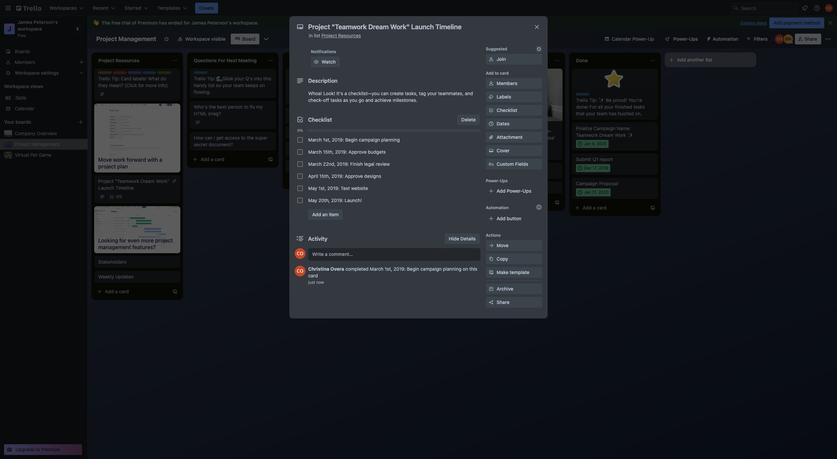 Task type: locate. For each thing, give the bounding box(es) containing it.
that up one
[[398, 83, 407, 88]]

dream left work
[[600, 132, 614, 138]]

0 vertical spatial 15th,
[[323, 149, 334, 155]]

sm image
[[536, 46, 543, 53], [488, 94, 495, 100], [488, 147, 495, 154], [488, 242, 495, 249], [488, 269, 495, 276]]

dream left 'work"'
[[141, 178, 155, 184]]

2019:
[[332, 137, 344, 143], [335, 149, 348, 155], [337, 161, 349, 167], [332, 173, 344, 179], [328, 186, 340, 191], [332, 198, 344, 203], [394, 266, 406, 272]]

0 horizontal spatial the
[[209, 104, 216, 110]]

campaign up work
[[594, 126, 616, 131]]

finalize campaign name: teamwork dream work ✨
[[577, 126, 634, 138]]

0 vertical spatial management
[[118, 35, 156, 42]]

1 horizontal spatial can
[[350, 83, 358, 88]]

automation inside button
[[713, 36, 739, 42]]

1 vertical spatial members link
[[486, 78, 543, 89]]

1 horizontal spatial members link
[[486, 78, 543, 89]]

tip inside trello tip trello tip: this is where assigned tasks live so that your team can see who's working on what and when it's due.
[[302, 71, 308, 76]]

add a card up may 1st, 2019: test website option
[[296, 178, 320, 184]]

tip: inside trello tip trello tip: this is where assigned tasks live so that your team can see who's working on what and when it's due.
[[303, 76, 311, 81]]

✨ inside the trello tip trello tip: ✨ be proud! you're done! for all your finished tasks that your team has hustled on.
[[599, 97, 605, 103]]

proud!
[[613, 97, 628, 103]]

1 vertical spatial campaign
[[421, 266, 442, 272]]

2020 for campaign
[[597, 141, 607, 146]]

weekly updates link
[[98, 274, 176, 280]]

✨ inside finalize campaign name: teamwork dream work ✨
[[628, 132, 634, 138]]

2 horizontal spatial ups
[[690, 36, 699, 42]]

add down suggested
[[486, 71, 494, 76]]

so down 🌊slide
[[216, 83, 221, 88]]

sm image for move
[[488, 242, 495, 249]]

what
[[329, 89, 339, 95]]

1 vertical spatial dream
[[141, 178, 155, 184]]

christina overa (christinaovera) image inside primary element
[[826, 4, 834, 12]]

0 vertical spatial team
[[143, 71, 153, 76]]

color: sky, title: "trello tip" element up handy
[[194, 71, 212, 76]]

due.
[[297, 96, 307, 102]]

2019: for campaign
[[332, 137, 344, 143]]

Dec 17, 2019 checkbox
[[577, 164, 611, 172]]

✨ up all
[[599, 97, 605, 103]]

0 vertical spatial jan
[[585, 141, 591, 146]]

resources
[[338, 33, 361, 38]]

sketch up april 15th, 2019: approve designs 'checkbox' at the top left of the page
[[290, 163, 305, 169]]

boards
[[15, 48, 30, 54]]

this inside on this card
[[470, 266, 478, 272]]

add left button
[[497, 216, 506, 222]]

tip: inside the trello tip trello tip: ✨ be proud! you're done! for all your finished tasks that your team has hustled on.
[[590, 97, 598, 103]]

create from template… image for edit email drafts
[[364, 178, 369, 184]]

weekly updates
[[98, 274, 134, 280]]

1 horizontal spatial color: orange, title: "one more step" element
[[481, 166, 494, 168]]

2 horizontal spatial the
[[306, 163, 313, 169]]

virtual
[[15, 152, 29, 158]]

"teamy
[[314, 163, 330, 169]]

on down 'into'
[[260, 83, 265, 88]]

banner
[[315, 115, 330, 121]]

updates
[[115, 274, 134, 280]]

0 horizontal spatial premium
[[41, 447, 60, 453]]

color: orange, title: "one more step" element for curate
[[290, 144, 303, 147]]

0 vertical spatial approve
[[349, 149, 367, 155]]

0 vertical spatial members link
[[0, 57, 88, 68]]

tip: for for
[[590, 97, 598, 103]]

sketch left site on the left top of page
[[290, 115, 305, 121]]

the inside who's the best person to fix my html snag?
[[209, 104, 216, 110]]

list inside "button"
[[706, 57, 713, 63]]

that inside trello tip trello tip: this is where assigned tasks live so that your team can see who's working on what and when it's due.
[[317, 83, 326, 88]]

9,
[[592, 141, 596, 146]]

may 1st, 2019: test website
[[308, 186, 368, 191]]

0 vertical spatial ups
[[690, 36, 699, 42]]

project resources link
[[322, 33, 361, 38]]

1 horizontal spatial peterson's
[[207, 20, 232, 26]]

1 vertical spatial 15th,
[[320, 173, 330, 179]]

the left super
[[247, 135, 254, 141]]

submit q1 report link
[[577, 156, 655, 163]]

0%
[[297, 128, 303, 133]]

color: sky, title: "trello tip" element up more on the left top of the page
[[143, 71, 161, 76]]

1 vertical spatial sketch
[[290, 163, 305, 169]]

0 vertical spatial on
[[260, 83, 265, 88]]

are left slowing
[[520, 135, 527, 141]]

0 vertical spatial 1st,
[[323, 137, 331, 143]]

may for may 20th, 2019: launch!
[[308, 198, 318, 203]]

2019: down dreamy"
[[332, 173, 344, 179]]

approve down font
[[345, 173, 363, 179]]

add a card button for email
[[286, 176, 361, 187]]

team inside design team sketch site banner
[[304, 110, 315, 116]]

slowing
[[528, 135, 544, 141]]

calendar left the up
[[612, 36, 632, 42]]

1 vertical spatial 2020
[[599, 190, 609, 195]]

campaign inside finalize campaign name: teamwork dream work ✨
[[594, 126, 616, 131]]

tip: up handy
[[207, 76, 215, 81]]

begin inside checklist group
[[346, 137, 358, 143]]

a down document?
[[211, 157, 213, 162]]

can left i
[[205, 135, 213, 141]]

sm image for suggested
[[536, 46, 543, 53]]

management up game
[[31, 141, 60, 147]]

sm image inside automation button
[[704, 34, 713, 43]]

cover
[[497, 148, 510, 154]]

0 horizontal spatial calendar
[[15, 106, 34, 111]]

trello inside trello tip: card labels! what do they mean? (click for more info)
[[98, 76, 110, 81]]

1 horizontal spatial checklist
[[497, 107, 518, 113]]

that up here.
[[510, 135, 519, 141]]

team inside trello tip trello tip: splash those redtape- heavy issues that are slowing your team down here.
[[481, 142, 492, 147]]

0 horizontal spatial color: orange, title: "one more step" element
[[290, 144, 303, 147]]

tip:
[[112, 76, 120, 81], [207, 76, 215, 81], [303, 76, 311, 81], [398, 76, 407, 81], [590, 97, 598, 103], [494, 128, 502, 134]]

that down done!
[[577, 111, 585, 117]]

filters
[[755, 36, 768, 42]]

sketch site banner link
[[290, 114, 368, 121]]

power-ups up "budget approval"
[[486, 178, 508, 184]]

approve up finish
[[349, 149, 367, 155]]

May 20th, 2019: Launch! checkbox
[[298, 198, 303, 203]]

campaign inside checklist group
[[359, 137, 380, 143]]

2 vertical spatial ups
[[523, 188, 532, 194]]

1 vertical spatial on
[[322, 89, 328, 95]]

premium right of
[[138, 20, 158, 26]]

workspace inside james peterson's workspace free
[[18, 26, 42, 32]]

2020 for proposal
[[599, 190, 609, 195]]

May 1st, 2019: Test website checkbox
[[298, 186, 303, 191]]

project "teamwork dream work" launch timeline link
[[98, 178, 176, 192]]

0 vertical spatial for
[[184, 20, 190, 26]]

2019: for website
[[328, 186, 340, 191]]

1
[[489, 151, 491, 156]]

sm image for labels
[[488, 94, 495, 100]]

0 vertical spatial campaign
[[359, 137, 380, 143]]

can up 'when'
[[350, 83, 358, 88]]

for inside trello tip: card labels! what do they mean? (click for more info)
[[138, 83, 144, 88]]

color: sky, title: "trello tip" element for trello tip: 🌊slide your q's into this handy list so your team keeps on flowing.
[[194, 71, 212, 76]]

0 horizontal spatial campaign
[[359, 137, 380, 143]]

check-
[[308, 97, 323, 103]]

your down be
[[605, 104, 614, 110]]

as
[[344, 97, 349, 103]]

peterson's up boards link
[[34, 19, 58, 25]]

premium
[[138, 20, 158, 26], [41, 447, 60, 453]]

may left 20th, in the top left of the page
[[308, 198, 318, 203]]

sm image inside archive link
[[488, 286, 495, 293]]

checklist up 'drafts'
[[308, 117, 332, 123]]

color: red, title: "priority" element
[[113, 71, 127, 76]]

tip: up for
[[590, 97, 598, 103]]

1 vertical spatial checklist
[[308, 117, 332, 123]]

add a card down weekly updates
[[105, 289, 129, 295]]

those inside trello tip trello tip: splash those redtape- heavy issues that are slowing your team down here.
[[519, 128, 532, 134]]

March 1st, 2019: Begin campaign planning checkbox
[[298, 137, 303, 143]]

team inside trello tip trello tip: this is where assigned tasks live so that your team can see who's working on what and when it's due.
[[338, 83, 349, 88]]

project management down trial
[[96, 35, 156, 42]]

add a card for trello tip: this is where assigned tasks live so that your team can see who's working on what and when it's due.
[[296, 178, 320, 184]]

1 may from the top
[[308, 186, 318, 191]]

hide
[[449, 236, 460, 242]]

this left make
[[470, 266, 478, 272]]

james peterson's workspace free
[[18, 19, 59, 38]]

0 horizontal spatial so
[[216, 83, 221, 88]]

0 vertical spatial share
[[805, 36, 818, 42]]

star or unstar board image
[[164, 36, 169, 42]]

hustled
[[618, 111, 634, 117]]

0 horizontal spatial management
[[31, 141, 60, 147]]

1 horizontal spatial share
[[805, 36, 818, 42]]

0 horizontal spatial peterson's
[[34, 19, 58, 25]]

on inside trello tip trello tip: this is where assigned tasks live so that your team can see who's working on what and when it's due.
[[322, 89, 328, 95]]

add inside button
[[497, 216, 506, 222]]

peterson's inside james peterson's workspace free
[[34, 19, 58, 25]]

last
[[414, 89, 422, 95]]

1 vertical spatial workspace
[[4, 84, 29, 89]]

button
[[507, 216, 522, 222]]

sm image for cover
[[488, 147, 495, 154]]

finish
[[351, 161, 363, 167]]

share button down archive link
[[486, 297, 543, 308]]

1 horizontal spatial on
[[322, 89, 328, 95]]

project up notifications
[[322, 33, 337, 38]]

dreamy"
[[332, 163, 351, 169]]

1 vertical spatial begin
[[407, 266, 420, 272]]

1 horizontal spatial are
[[520, 135, 527, 141]]

0 horizontal spatial planning
[[382, 137, 400, 143]]

1 vertical spatial jan
[[585, 190, 591, 195]]

on up off
[[322, 89, 328, 95]]

1 vertical spatial share
[[497, 300, 510, 305]]

look!
[[324, 91, 336, 96]]

board link
[[231, 34, 260, 44]]

that
[[317, 83, 326, 88], [398, 83, 407, 88], [577, 111, 585, 117], [510, 135, 519, 141]]

show menu image
[[825, 36, 832, 42]]

this
[[264, 76, 272, 81], [470, 266, 478, 272]]

item
[[329, 212, 339, 218]]

your down for
[[586, 111, 596, 117]]

1 vertical spatial design
[[290, 110, 303, 116]]

begin down write a comment text field
[[407, 266, 420, 272]]

your boards with 3 items element
[[4, 118, 68, 126]]

tip: inside trello tip trello tip: splash those redtape- heavy issues that are slowing your team down here.
[[494, 128, 502, 134]]

actions
[[486, 233, 501, 238]]

0 vertical spatial color: orange, title: "one more step" element
[[290, 144, 303, 147]]

1st, for march
[[323, 137, 331, 143]]

trello
[[143, 71, 154, 76], [194, 71, 205, 76], [290, 71, 300, 76], [98, 76, 110, 81], [194, 76, 206, 81], [290, 76, 302, 81], [385, 76, 397, 81], [577, 93, 587, 98], [577, 97, 588, 103], [481, 124, 492, 129], [481, 128, 493, 134]]

Jan 9, 2020 checkbox
[[577, 140, 609, 148]]

report
[[600, 157, 613, 162]]

your up 'what'
[[327, 83, 337, 88]]

sm image down down
[[488, 147, 495, 154]]

can inside the how can i get access to the super secret document?
[[205, 135, 213, 141]]

may 20th, 2019: launch!
[[308, 198, 362, 203]]

are up one
[[408, 83, 415, 88]]

color: purple, title: "design team" element
[[128, 71, 153, 76], [290, 110, 315, 116]]

jan left 9,
[[585, 141, 591, 146]]

one
[[404, 89, 413, 95]]

0 vertical spatial power-ups
[[674, 36, 699, 42]]

1 horizontal spatial members
[[497, 80, 518, 86]]

christina overa (christinaovera) image
[[826, 4, 834, 12], [775, 34, 785, 44], [295, 249, 306, 259], [295, 266, 306, 277]]

1 horizontal spatial premium
[[138, 20, 158, 26]]

2020 inside the "jan 31, 2020" option
[[599, 190, 609, 195]]

0 horizontal spatial on
[[260, 83, 265, 88]]

sm image inside checklist link
[[488, 107, 495, 114]]

power-
[[633, 36, 649, 42], [674, 36, 690, 42], [486, 178, 500, 184], [507, 188, 523, 194]]

1 jan from the top
[[585, 141, 591, 146]]

1 horizontal spatial planning
[[443, 266, 462, 272]]

0 vertical spatial planning
[[382, 137, 400, 143]]

workspace visible button
[[173, 34, 230, 44]]

create from template… image
[[268, 157, 273, 162], [364, 178, 369, 184], [555, 200, 560, 205], [651, 205, 656, 211]]

1st, down write a comment text field
[[385, 266, 393, 272]]

campaign
[[594, 126, 616, 131], [577, 181, 598, 187]]

sm image inside the cover link
[[488, 147, 495, 154]]

0 vertical spatial members
[[15, 59, 35, 65]]

tip for trello tip: ✨ be proud! you're done! for all your finished tasks that your team has hustled on.
[[588, 93, 595, 98]]

0 horizontal spatial dream
[[141, 178, 155, 184]]

james peterson's workspace link
[[18, 19, 59, 32]]

boards
[[16, 119, 31, 125]]

tasks up the on.
[[634, 104, 645, 110]]

15th, for march
[[323, 149, 334, 155]]

workspace left visible
[[185, 36, 210, 42]]

workspace up table on the left top of the page
[[4, 84, 29, 89]]

tip: up issues
[[494, 128, 502, 134]]

1 vertical spatial calendar
[[15, 106, 34, 111]]

your inside trello tip trello tip: splash those redtape- heavy issues that are slowing your team down here.
[[546, 135, 555, 141]]

1 sketch from the top
[[290, 115, 305, 121]]

tip inside trello tip trello tip: 🌊slide your q's into this handy list so your team keeps on flowing.
[[206, 71, 212, 76]]

sm image left make
[[488, 269, 495, 276]]

the right 'march 22nd, 2019: finish legal review' checkbox
[[306, 163, 313, 169]]

teammates,
[[439, 91, 464, 96]]

0 vertical spatial are
[[408, 83, 415, 88]]

1 vertical spatial 1st,
[[319, 186, 326, 191]]

team down all
[[597, 111, 608, 117]]

on inside trello tip trello tip: 🌊slide your q's into this handy list so your team keeps on flowing.
[[260, 83, 265, 88]]

1 horizontal spatial team
[[304, 110, 315, 116]]

members link up labels link
[[486, 78, 543, 89]]

power- inside button
[[674, 36, 690, 42]]

2 vertical spatial the
[[306, 163, 313, 169]]

dream
[[600, 132, 614, 138], [141, 178, 155, 184]]

an
[[323, 212, 328, 218]]

1 vertical spatial premium
[[41, 447, 60, 453]]

ups inside power-ups button
[[690, 36, 699, 42]]

1 horizontal spatial this
[[470, 266, 478, 272]]

checklist—you
[[349, 91, 380, 96]]

that inside the trello tip trello tip: ✨ be proud! you're done! for all your finished tasks that your team has hustled on.
[[577, 111, 585, 117]]

in
[[309, 33, 313, 38]]

make template link
[[486, 267, 543, 278]]

peterson's
[[34, 19, 58, 25], [207, 20, 232, 26]]

delete
[[462, 117, 476, 123]]

workspace inside button
[[185, 36, 210, 42]]

virtual pet game link
[[15, 152, 84, 159]]

1 vertical spatial automation
[[486, 205, 509, 210]]

so inside trello tip trello tip: this is where assigned tasks live so that your team can see who's working on what and when it's due.
[[311, 83, 316, 88]]

list right handy
[[209, 83, 215, 88]]

premium right the upgrade on the left bottom of page
[[41, 447, 60, 453]]

15th, down sketch the "teamy dreamy" font
[[320, 173, 330, 179]]

1 horizontal spatial automation
[[713, 36, 739, 42]]

dates
[[497, 121, 510, 127]]

trello inside trello tip: 💬for those in-between tasks that are almost done but also awaiting one last step.
[[385, 76, 397, 81]]

team left banner
[[304, 110, 315, 116]]

None text field
[[305, 21, 527, 33]]

1st, up 20th, in the top left of the page
[[319, 186, 326, 191]]

may for may 1st, 2019: test website
[[308, 186, 318, 191]]

for right ended
[[184, 20, 190, 26]]

your down 🌊slide
[[223, 83, 232, 88]]

1 horizontal spatial ✨
[[628, 132, 634, 138]]

1 horizontal spatial so
[[311, 83, 316, 88]]

0 vertical spatial those
[[422, 76, 435, 81]]

tag
[[419, 91, 426, 96]]

jan for campaign
[[585, 190, 591, 195]]

ups up add another list
[[690, 36, 699, 42]]

1 vertical spatial color: orange, title: "one more step" element
[[481, 166, 494, 168]]

dec 17, 2019
[[585, 166, 609, 171]]

0 notifications image
[[801, 4, 810, 12]]

may down april
[[308, 186, 318, 191]]

2 so from the left
[[311, 83, 316, 88]]

that inside trello tip: 💬for those in-between tasks that are almost done but also awaiting one last step.
[[398, 83, 407, 88]]

checklist group
[[295, 134, 481, 207]]

workspace up the free
[[18, 26, 42, 32]]

march for march 22nd, 2019: finish legal review
[[308, 161, 322, 167]]

of
[[132, 20, 137, 26]]

Board name text field
[[93, 34, 160, 44]]

share down "archive"
[[497, 300, 510, 305]]

2 jan from the top
[[585, 190, 591, 195]]

that down is
[[317, 83, 326, 88]]

banner containing 👋
[[88, 16, 838, 30]]

fields
[[516, 161, 529, 167]]

1 horizontal spatial workspace
[[185, 36, 210, 42]]

1 horizontal spatial ups
[[523, 188, 532, 194]]

0 horizontal spatial ✨
[[599, 97, 605, 103]]

dream inside finalize campaign name: teamwork dream work ✨
[[600, 132, 614, 138]]

tip for trello tip: this is where assigned tasks live so that your team can see who's working on what and when it's due.
[[302, 71, 308, 76]]

and right go
[[366, 97, 374, 103]]

trello tip trello tip: this is where assigned tasks live so that your team can see who's working on what and when it's due.
[[290, 71, 367, 102]]

1 vertical spatial share button
[[486, 297, 543, 308]]

card down updates
[[119, 289, 129, 295]]

members
[[15, 59, 35, 65], [497, 80, 518, 86]]

team inside trello tip trello tip: 🌊slide your q's into this handy list so your team keeps on flowing.
[[233, 83, 244, 88]]

april
[[308, 173, 318, 179]]

members up labels
[[497, 80, 518, 86]]

0 horizontal spatial members
[[15, 59, 35, 65]]

project management inside board name text box
[[96, 35, 156, 42]]

0 horizontal spatial workspace
[[4, 84, 29, 89]]

banner
[[88, 16, 838, 30]]

color: sky, title: "trello tip" element for trello tip: ✨ be proud! you're done! for all your finished tasks that your team has hustled on.
[[577, 93, 595, 98]]

email
[[299, 130, 311, 135]]

0 vertical spatial workspace
[[185, 36, 210, 42]]

sm image for archive
[[488, 286, 495, 293]]

james up the free
[[18, 19, 32, 25]]

off
[[323, 97, 330, 103]]

are inside trello tip: 💬for those in-between tasks that are almost done but also awaiting one last step.
[[408, 83, 415, 88]]

virtual pet game
[[15, 152, 51, 158]]

1 horizontal spatial those
[[519, 128, 532, 134]]

Jan 31, 2020 checkbox
[[577, 189, 611, 197]]

1st, down edit email drafts link at top
[[323, 137, 331, 143]]

campaign up the "jan 31, 2020" option
[[577, 181, 598, 187]]

0 horizontal spatial those
[[422, 76, 435, 81]]

1 vertical spatial for
[[138, 83, 144, 88]]

0 vertical spatial 2020
[[597, 141, 607, 146]]

list inside trello tip trello tip: 🌊slide your q's into this handy list so your team keeps on flowing.
[[209, 83, 215, 88]]

2 vertical spatial can
[[205, 135, 213, 141]]

add left the payment
[[774, 20, 783, 26]]

dates button
[[486, 119, 543, 129]]

this right 'into'
[[264, 76, 272, 81]]

0 vertical spatial premium
[[138, 20, 158, 26]]

sm image inside join link
[[488, 56, 495, 63]]

legal
[[365, 161, 375, 167]]

2 vertical spatial on
[[463, 266, 469, 272]]

jan left the 31,
[[585, 190, 591, 195]]

2020 inside jan 9, 2020 option
[[597, 141, 607, 146]]

project up launch
[[98, 178, 114, 184]]

card up just
[[308, 273, 318, 279]]

can inside trello tip trello tip: this is where assigned tasks live so that your team can see who's working on what and when it's due.
[[350, 83, 358, 88]]

add right 'budget'
[[497, 188, 506, 194]]

1 vertical spatial can
[[381, 91, 389, 96]]

tip: for that
[[494, 128, 502, 134]]

calendar inside 'link'
[[15, 106, 34, 111]]

2019: up the april 15th, 2019: approve designs
[[337, 161, 349, 167]]

0 horizontal spatial members link
[[0, 57, 88, 68]]

the for sketch
[[306, 163, 313, 169]]

sm image inside make template link
[[488, 269, 495, 276]]

1 horizontal spatial power-ups
[[674, 36, 699, 42]]

card down add power-ups link
[[502, 200, 512, 205]]

color: sky, title: "trello tip" element
[[143, 71, 161, 76], [194, 71, 212, 76], [290, 71, 308, 76], [577, 93, 595, 98], [481, 124, 499, 129]]

drafts
[[312, 130, 325, 135]]

color: orange, title: "one more step" element
[[290, 144, 303, 147], [481, 166, 494, 168]]

march up april
[[308, 161, 322, 167]]

customize views image
[[263, 36, 270, 42]]

march right march 15th, 2019: approve budgets option
[[308, 149, 322, 155]]

1 horizontal spatial the
[[247, 135, 254, 141]]

and right 'teammates,'
[[465, 91, 473, 96]]

upgrade
[[15, 447, 34, 453]]

sm image
[[704, 34, 713, 43], [488, 56, 495, 63], [313, 59, 320, 65], [488, 80, 495, 87], [488, 107, 495, 114], [488, 256, 495, 263], [488, 286, 495, 293]]

tip inside the trello tip trello tip: ✨ be proud! you're done! for all your finished tasks that your team has hustled on.
[[588, 93, 595, 98]]

1 vertical spatial those
[[519, 128, 532, 134]]

team for q's
[[233, 83, 244, 88]]

1 so from the left
[[216, 83, 221, 88]]

review
[[376, 161, 390, 167]]

the up snag?
[[209, 104, 216, 110]]

tip: inside trello tip trello tip: 🌊slide your q's into this handy list so your team keeps on flowing.
[[207, 76, 215, 81]]

ups
[[690, 36, 699, 42], [500, 178, 508, 184], [523, 188, 532, 194]]

that inside trello tip trello tip: splash those redtape- heavy issues that are slowing your team down here.
[[510, 135, 519, 141]]

you're
[[629, 97, 643, 103]]

sm image inside copy link
[[488, 256, 495, 263]]

1 vertical spatial are
[[520, 135, 527, 141]]

add board image
[[78, 120, 84, 125]]

tasks down the it's
[[331, 97, 342, 103]]

sm image inside move link
[[488, 242, 495, 249]]

the for who's
[[209, 104, 216, 110]]

members link down boards
[[0, 57, 88, 68]]

sm image inside watch button
[[313, 59, 320, 65]]

tasks inside the trello tip trello tip: ✨ be proud! you're done! for all your finished tasks that your team has hustled on.
[[634, 104, 645, 110]]

1 horizontal spatial design
[[290, 110, 303, 116]]

contracts
[[505, 170, 526, 176]]

0 horizontal spatial james
[[18, 19, 32, 25]]

2 may from the top
[[308, 198, 318, 203]]

ups down the freelancer contracts link
[[523, 188, 532, 194]]

team
[[233, 83, 244, 88], [338, 83, 349, 88], [597, 111, 608, 117], [481, 142, 492, 147]]

project down the
[[96, 35, 117, 42]]

add left another
[[678, 57, 686, 63]]

tip: up live
[[303, 76, 311, 81]]

sketch
[[290, 115, 305, 121], [290, 163, 305, 169]]

2 horizontal spatial on
[[463, 266, 469, 272]]

sm image inside labels link
[[488, 94, 495, 100]]



Task type: describe. For each thing, give the bounding box(es) containing it.
your inside trello tip trello tip: this is where assigned tasks live so that your team can see who's working on what and when it's due.
[[327, 83, 337, 88]]

add left an
[[313, 212, 321, 218]]

jan 9, 2020
[[585, 141, 607, 146]]

workspace for workspace views
[[4, 84, 29, 89]]

calendar for calendar power-up
[[612, 36, 632, 42]]

up
[[648, 36, 655, 42]]

tip for trello tip: 🌊slide your q's into this handy list so your team keeps on flowing.
[[206, 71, 212, 76]]

add a card for trello tip: card labels! what do they mean? (click for more info)
[[105, 289, 129, 295]]

your inside whoa! look! it's a checklist—you can create tasks, tag your teammates, and check-off tasks as you go and achieve milestones.
[[428, 91, 437, 96]]

Write a comment text field
[[308, 249, 481, 261]]

2019: down may 1st, 2019: test website
[[332, 198, 344, 203]]

proposal
[[600, 181, 619, 187]]

Search field
[[740, 3, 798, 13]]

copy link
[[486, 254, 543, 265]]

create from template… image for budget approval
[[555, 200, 560, 205]]

priority design team
[[113, 71, 153, 76]]

watch
[[322, 59, 336, 65]]

your left q's
[[235, 76, 244, 81]]

color: sky, title: "trello tip" element for trello tip: this is where assigned tasks live so that your team can see who's working on what and when it's due.
[[290, 71, 308, 76]]

2 vertical spatial 1st,
[[385, 266, 393, 272]]

html
[[194, 111, 207, 117]]

search image
[[734, 5, 740, 11]]

submit q1 report
[[577, 157, 613, 162]]

2019: for legal
[[337, 161, 349, 167]]

create
[[390, 91, 404, 96]]

done!
[[577, 104, 589, 110]]

add down weekly
[[105, 289, 114, 295]]

but
[[444, 83, 451, 88]]

0 horizontal spatial checklist
[[308, 117, 332, 123]]

explore
[[741, 21, 756, 26]]

completed
[[346, 266, 369, 272]]

font
[[352, 163, 362, 169]]

card down document?
[[215, 157, 225, 162]]

2019: for budgets
[[335, 149, 348, 155]]

to inside the how can i get access to the super secret document?
[[241, 135, 246, 141]]

list right in
[[314, 33, 321, 38]]

add down secret
[[201, 157, 210, 162]]

workspace for workspace visible
[[185, 36, 210, 42]]

add inside "button"
[[678, 57, 686, 63]]

boards link
[[0, 46, 88, 57]]

labels
[[497, 94, 512, 100]]

plans
[[757, 21, 768, 26]]

your
[[4, 119, 14, 125]]

tip: for live
[[303, 76, 311, 81]]

to right the upgrade on the left bottom of page
[[36, 447, 40, 453]]

launch
[[98, 185, 114, 191]]

attachment
[[497, 134, 523, 140]]

has inside the trello tip trello tip: ✨ be proud! you're done! for all your finished tasks that your team has hustled on.
[[609, 111, 617, 117]]

team for where
[[338, 83, 349, 88]]

weekly
[[98, 274, 114, 280]]

calendar for calendar
[[15, 106, 34, 111]]

and inside trello tip trello tip: this is where assigned tasks live so that your team can see who's working on what and when it's due.
[[341, 89, 349, 95]]

dec
[[585, 166, 592, 171]]

design inside design team sketch site banner
[[290, 110, 303, 116]]

tasks inside trello tip: 💬for those in-between tasks that are almost done but also awaiting one last step.
[[385, 83, 397, 88]]

tip: for handy
[[207, 76, 215, 81]]

so inside trello tip trello tip: 🌊slide your q's into this handy list so your team keeps on flowing.
[[216, 83, 221, 88]]

0 horizontal spatial power-ups
[[486, 178, 508, 184]]

wave image
[[93, 20, 99, 26]]

march right 'completed'
[[370, 266, 384, 272]]

table link
[[15, 95, 84, 101]]

.
[[258, 20, 259, 26]]

free
[[18, 33, 26, 38]]

2019: down write a comment text field
[[394, 266, 406, 272]]

sketch the "teamy dreamy" font link
[[290, 163, 368, 170]]

card right april 15th, 2019: approve designs 'checkbox' at the top left of the page
[[310, 178, 320, 184]]

to down the join
[[495, 71, 499, 76]]

checklist inside checklist link
[[497, 107, 518, 113]]

sm image for checklist
[[488, 107, 495, 114]]

create from template… image for how can i get access to the super secret document?
[[268, 157, 273, 162]]

a down "budget approval"
[[498, 200, 500, 205]]

planning inside checklist group
[[382, 137, 400, 143]]

down
[[493, 142, 505, 147]]

April 15th, 2019: Approve designs checkbox
[[298, 174, 303, 179]]

those inside trello tip: 💬for those in-between tasks that are almost done but also awaiting one last step.
[[422, 76, 435, 81]]

between
[[442, 76, 460, 81]]

card down "jan 31, 2020"
[[597, 205, 607, 211]]

priority
[[113, 71, 127, 76]]

sm image for automation
[[704, 34, 713, 43]]

0 vertical spatial workspace
[[233, 20, 258, 26]]

finished
[[616, 104, 633, 110]]

are inside trello tip trello tip: splash those redtape- heavy issues that are slowing your team down here.
[[520, 135, 527, 141]]

card inside on this card
[[308, 273, 318, 279]]

project up virtual
[[15, 141, 30, 147]]

another
[[688, 57, 705, 63]]

0 horizontal spatial automation
[[486, 205, 509, 210]]

see
[[359, 83, 367, 88]]

redtape-
[[533, 128, 552, 134]]

1st, for may
[[319, 186, 326, 191]]

project inside board name text box
[[96, 35, 117, 42]]

on inside on this card
[[463, 266, 469, 272]]

approve for designs
[[345, 173, 363, 179]]

tip: inside trello tip: card labels! what do they mean? (click for more info)
[[112, 76, 120, 81]]

open information menu image
[[814, 5, 821, 11]]

team inside the trello tip trello tip: ✨ be proud! you're done! for all your finished tasks that your team has hustled on.
[[597, 111, 608, 117]]

overview
[[37, 131, 57, 136]]

add payment method
[[774, 20, 821, 26]]

ben nelson (bennelson96) image
[[784, 34, 794, 44]]

to inside who's the best person to fix my html snag?
[[244, 104, 249, 110]]

team for redtape-
[[481, 142, 492, 147]]

it's
[[337, 91, 343, 96]]

the inside the how can i get access to the super secret document?
[[247, 135, 254, 141]]

budget
[[481, 185, 497, 191]]

just now
[[308, 280, 324, 285]]

heavy
[[481, 135, 494, 141]]

1 vertical spatial ups
[[500, 178, 508, 184]]

0 horizontal spatial design
[[128, 71, 141, 76]]

a down the "jan 31, 2020" option
[[593, 205, 596, 211]]

1 horizontal spatial and
[[366, 97, 374, 103]]

2 sketch from the top
[[290, 163, 305, 169]]

2019
[[599, 166, 609, 171]]

timeline
[[115, 185, 134, 191]]

this inside trello tip trello tip: 🌊slide your q's into this handy list so your team keeps on flowing.
[[264, 76, 272, 81]]

add a card for trello tip: 🌊slide your q's into this handy list so your team keeps on flowing.
[[201, 157, 225, 162]]

20th,
[[319, 198, 330, 203]]

March 22nd, 2019: Finish legal review checkbox
[[298, 162, 303, 167]]

make template
[[497, 270, 530, 275]]

now
[[317, 280, 324, 285]]

1 vertical spatial planning
[[443, 266, 462, 272]]

a down weekly updates
[[115, 289, 118, 295]]

who's
[[194, 104, 208, 110]]

🌊slide
[[217, 76, 233, 81]]

0 horizontal spatial color: purple, title: "design team" element
[[128, 71, 153, 76]]

custom fields
[[497, 161, 529, 167]]

design team sketch site banner
[[290, 110, 330, 121]]

trello tip: 💬for those in-between tasks that are almost done but also awaiting one last step. link
[[385, 75, 463, 96]]

sketch inside design team sketch site banner
[[290, 115, 305, 121]]

0 horizontal spatial team
[[143, 71, 153, 76]]

1 horizontal spatial james
[[191, 20, 206, 26]]

1 vertical spatial campaign
[[577, 181, 598, 187]]

sm image for members
[[488, 80, 495, 87]]

ups inside add power-ups link
[[523, 188, 532, 194]]

suggested
[[486, 46, 508, 52]]

custom
[[497, 161, 514, 167]]

add a card down the "jan 31, 2020" option
[[583, 205, 607, 211]]

automation button
[[704, 34, 743, 44]]

trello tip halp
[[143, 71, 167, 76]]

sm image for copy
[[488, 256, 495, 263]]

add power-ups link
[[486, 186, 543, 197]]

0 horizontal spatial share button
[[486, 297, 543, 308]]

custom fields button
[[486, 161, 543, 168]]

add down 'budget'
[[488, 200, 497, 205]]

upgrade to premium link
[[4, 445, 82, 456]]

dream inside project "teamwork dream work" launch timeline
[[141, 178, 155, 184]]

add a card button for approval
[[477, 197, 552, 208]]

add button
[[497, 216, 522, 222]]

copy
[[497, 256, 509, 262]]

color: orange, title: "one more step" element for freelancer
[[481, 166, 494, 168]]

tasks inside trello tip trello tip: this is where assigned tasks live so that your team can see who's working on what and when it's due.
[[290, 83, 301, 88]]

1 horizontal spatial begin
[[407, 266, 420, 272]]

trello tip trello tip: splash those redtape- heavy issues that are slowing your team down here.
[[481, 124, 555, 147]]

march for march 15th, 2019: approve budgets
[[308, 149, 322, 155]]

finalize campaign name: teamwork dream work ✨ link
[[577, 125, 655, 139]]

do
[[161, 76, 166, 81]]

edit email drafts link
[[290, 129, 368, 136]]

approve for budgets
[[349, 149, 367, 155]]

james inside james peterson's workspace free
[[18, 19, 32, 25]]

add up may 1st, 2019: test website option
[[296, 178, 305, 184]]

create from template… image
[[172, 289, 178, 295]]

1 vertical spatial management
[[31, 141, 60, 147]]

power-ups inside power-ups button
[[674, 36, 699, 42]]

archive
[[497, 286, 514, 292]]

0
[[116, 194, 118, 199]]

project inside project "teamwork dream work" launch timeline
[[98, 178, 114, 184]]

17,
[[593, 166, 598, 171]]

site
[[306, 115, 314, 121]]

sm image for make template
[[488, 269, 495, 276]]

tip: inside trello tip: 💬for those in-between tasks that are almost done but also awaiting one last step.
[[398, 76, 407, 81]]

tasks inside whoa! look! it's a checklist—you can create tasks, tag your teammates, and check-off tasks as you go and achieve milestones.
[[331, 97, 342, 103]]

name:
[[617, 126, 631, 131]]

color: yellow, title: "copy request" element
[[98, 71, 112, 74]]

1 vertical spatial project management
[[15, 141, 60, 147]]

31,
[[592, 190, 598, 195]]

primary element
[[0, 0, 838, 16]]

j
[[8, 25, 11, 33]]

test
[[341, 186, 350, 191]]

i
[[214, 135, 215, 141]]

2019: for designs
[[332, 173, 344, 179]]

2 horizontal spatial and
[[465, 91, 473, 96]]

hide details
[[449, 236, 476, 242]]

explore plans
[[741, 21, 768, 26]]

sm image for join
[[488, 56, 495, 63]]

color: sky, title: "trello tip" element for trello tip: splash those redtape- heavy issues that are slowing your team down here.
[[481, 124, 499, 129]]

step.
[[423, 89, 434, 95]]

access
[[225, 135, 240, 141]]

q1
[[593, 157, 599, 162]]

achieve
[[375, 97, 392, 103]]

list up 22nd,
[[327, 149, 334, 154]]

add another list
[[678, 57, 713, 63]]

teamwork
[[577, 132, 599, 138]]

handy
[[194, 83, 207, 88]]

a right april 15th, 2019: approve designs 'checkbox' at the top left of the page
[[306, 178, 309, 184]]

tip inside trello tip trello tip: splash those redtape- heavy issues that are slowing your team down here.
[[493, 124, 499, 129]]

attachment button
[[486, 132, 543, 143]]

edit card image
[[172, 178, 177, 184]]

sm image for watch
[[313, 59, 320, 65]]

a inside whoa! look! it's a checklist—you can create tasks, tag your teammates, and check-off tasks as you go and achieve milestones.
[[345, 91, 347, 96]]

add a card down "budget approval"
[[488, 200, 512, 205]]

jan for finalize
[[585, 141, 591, 146]]

card down the join
[[500, 71, 509, 76]]

march for march 1st, 2019: begin campaign planning
[[308, 137, 322, 143]]

15th, for april
[[320, 173, 330, 179]]

filters button
[[744, 34, 770, 44]]

trello tip: splash those redtape- heavy issues that are slowing your team down here. link
[[481, 128, 559, 148]]

1 horizontal spatial campaign
[[421, 266, 442, 272]]

add a card button down "jan 31, 2020"
[[572, 203, 648, 214]]

add a card button down weekly updates link
[[94, 286, 170, 297]]

join
[[497, 56, 506, 62]]

March 15th, 2019: Approve budgets checkbox
[[298, 150, 303, 155]]

0 / 6
[[116, 194, 122, 199]]

1 horizontal spatial share button
[[796, 34, 822, 44]]

1 vertical spatial color: purple, title: "design team" element
[[290, 110, 315, 116]]

can inside whoa! look! it's a checklist—you can create tasks, tag your teammates, and check-off tasks as you go and achieve milestones.
[[381, 91, 389, 96]]

into
[[254, 76, 262, 81]]

trial
[[122, 20, 131, 26]]

campaign proposal link
[[577, 180, 655, 187]]

management inside board name text box
[[118, 35, 156, 42]]

add a card button for can
[[190, 154, 265, 165]]

mean?
[[109, 83, 123, 88]]

calendar power-up link
[[601, 34, 659, 44]]

0 vertical spatial has
[[159, 20, 167, 26]]

add down the "jan 31, 2020" option
[[583, 205, 592, 211]]

color: lime, title: "halp" element
[[158, 71, 171, 76]]



Task type: vqa. For each thing, say whether or not it's contained in the screenshot.
This Member Is An Admin Of This Board. icon
no



